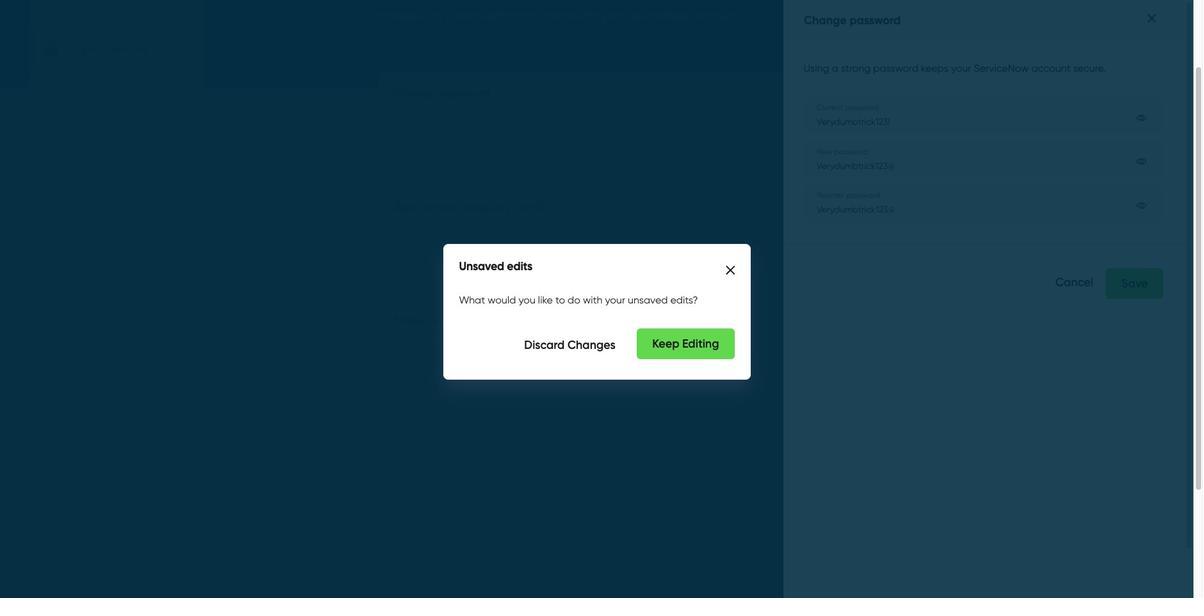 Task type: describe. For each thing, give the bounding box(es) containing it.
log
[[426, 9, 443, 22]]

your
[[602, 9, 624, 22]]

account.
[[692, 9, 739, 22]]

manage log in and verification options for your servicenow account.
[[379, 9, 739, 22]]



Task type: vqa. For each thing, say whether or not it's contained in the screenshot.
Verification
yes



Task type: locate. For each thing, give the bounding box(es) containing it.
in
[[446, 9, 454, 22]]

and
[[457, 9, 478, 22]]

for
[[585, 9, 599, 22]]

servicenow
[[627, 9, 689, 22]]

options
[[542, 9, 582, 22]]

verification
[[481, 9, 539, 22]]

manage
[[379, 9, 423, 22]]



